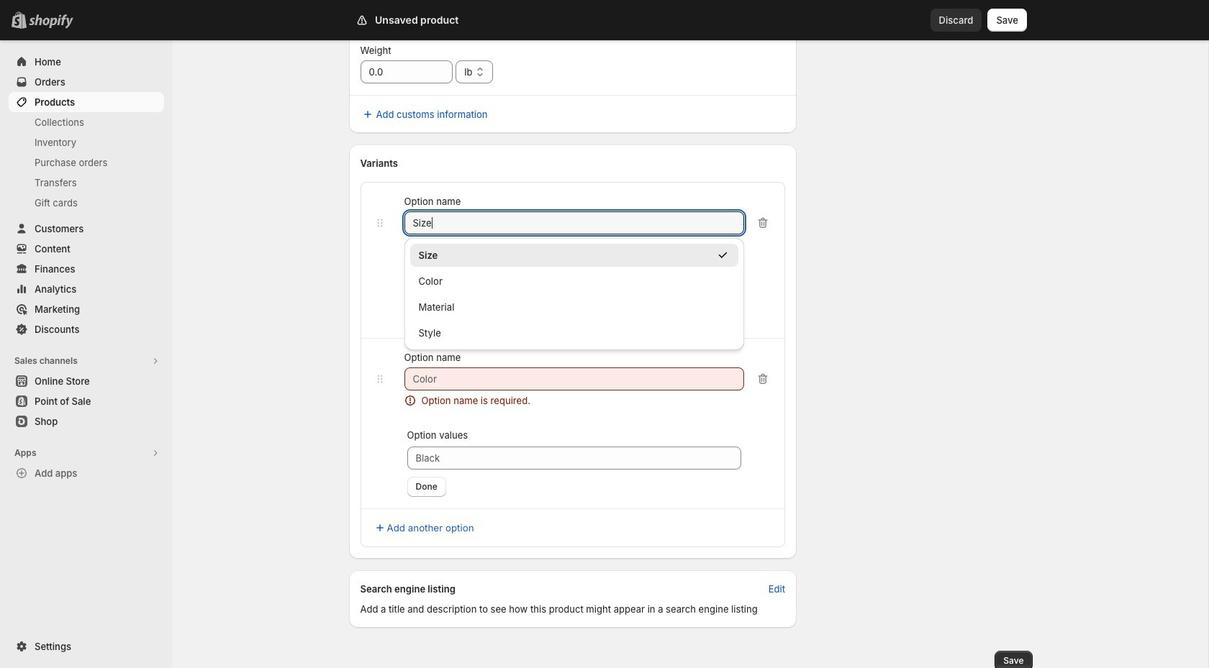 Task type: locate. For each thing, give the bounding box(es) containing it.
Color text field
[[404, 368, 745, 391]]

size option
[[404, 244, 745, 267]]

Size text field
[[404, 212, 745, 235]]

shopify image
[[32, 14, 76, 29]]

list box
[[404, 244, 745, 345]]



Task type: describe. For each thing, give the bounding box(es) containing it.
Black text field
[[407, 447, 742, 470]]

0.0 text field
[[360, 60, 453, 84]]



Task type: vqa. For each thing, say whether or not it's contained in the screenshot.
Size option on the top
yes



